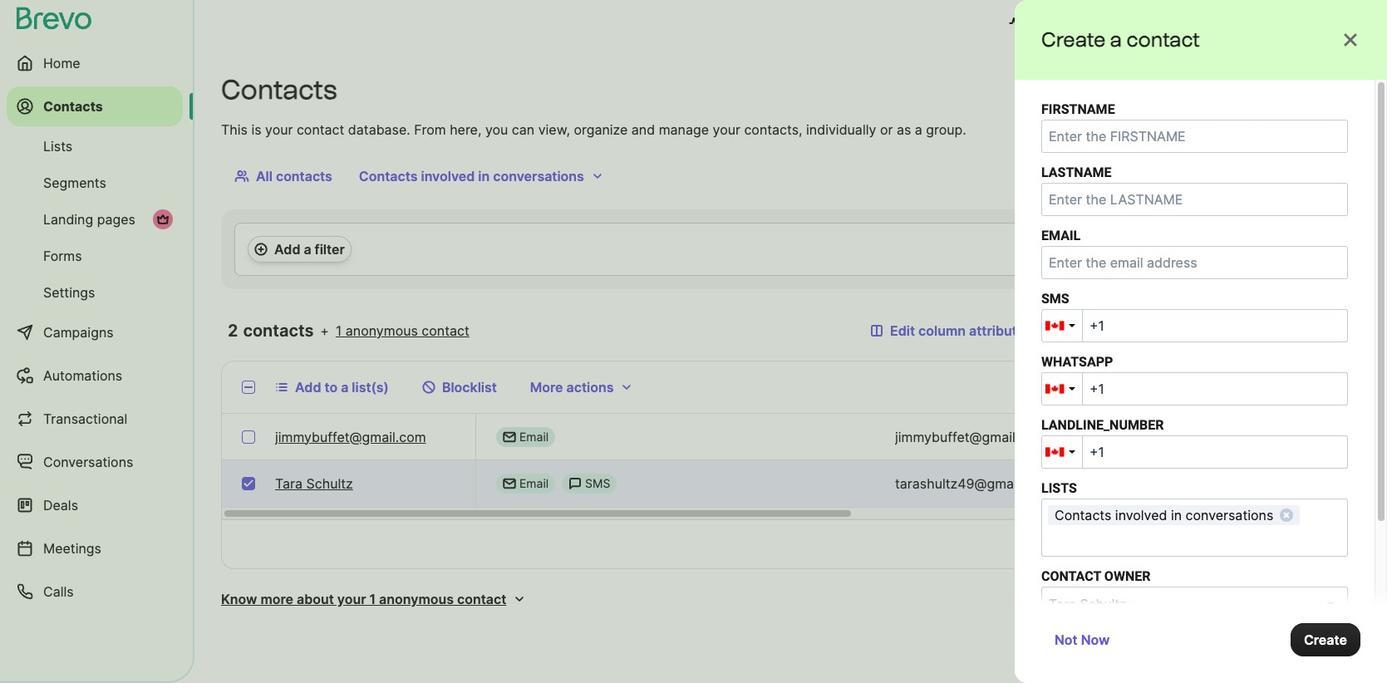 Task type: describe. For each thing, give the bounding box(es) containing it.
involved inside button
[[421, 168, 475, 184]]

more actions
[[530, 379, 614, 396]]

lists
[[1041, 480, 1077, 496]]

filter
[[315, 241, 345, 258]]

owner
[[1104, 568, 1151, 584]]

lists link
[[7, 130, 183, 163]]

a right as
[[915, 121, 922, 138]]

reddit
[[1041, 632, 1087, 647]]

individually
[[806, 121, 876, 138]]

1 anonymous contact link
[[336, 321, 469, 341]]

know more about your 1 anonymous contact link
[[221, 589, 526, 609]]

1 jimmybuffet@gmail.com from the left
[[275, 428, 426, 445]]

add a filter button
[[248, 236, 351, 263]]

0 vertical spatial tara
[[1095, 428, 1122, 445]]

about
[[297, 591, 334, 608]]

home link
[[7, 43, 183, 83]]

know more about your 1 anonymous contact
[[221, 591, 506, 608]]

landing
[[43, 211, 93, 228]]

add a filter
[[274, 241, 345, 258]]

contacts link
[[7, 86, 183, 126]]

create a contact
[[1041, 27, 1200, 52]]

lastname
[[1041, 165, 1112, 180]]

settings link
[[7, 276, 183, 309]]

manage
[[659, 121, 709, 138]]

contact owner
[[1041, 568, 1151, 584]]

campaigns link
[[7, 312, 183, 352]]

segments
[[43, 175, 106, 191]]

plan
[[1100, 15, 1128, 32]]

not now
[[1055, 632, 1110, 648]]

deals link
[[7, 485, 183, 525]]

conversations link
[[7, 442, 183, 482]]

2
[[228, 321, 239, 341]]

all
[[256, 168, 273, 184]]

a inside 'dialog'
[[1110, 27, 1122, 52]]

create button
[[1291, 623, 1360, 657]]

tarashultz49@gmail.com
[[895, 475, 1051, 492]]

1 horizontal spatial tara schultz
[[1095, 428, 1172, 445]]

contacts inside button
[[359, 168, 418, 184]]

left___c25ys image for sms
[[569, 477, 582, 490]]

left___c25ys image
[[503, 477, 516, 490]]

rows per page
[[1017, 536, 1110, 553]]

tara schultz link
[[275, 474, 353, 494]]

calls
[[43, 583, 74, 600]]

list(s)
[[352, 379, 389, 396]]

actions
[[566, 379, 614, 396]]

a left filter
[[304, 241, 311, 258]]

usage
[[1029, 15, 1070, 32]]

forms
[[43, 248, 82, 264]]

transactional
[[43, 411, 127, 427]]

know
[[221, 591, 257, 608]]

view,
[[538, 121, 570, 138]]

pages
[[97, 211, 135, 228]]

can
[[512, 121, 534, 138]]

contacts involved in conversations inside create a contact 'dialog'
[[1055, 507, 1273, 524]]

contacts up is
[[221, 74, 337, 106]]

or
[[880, 121, 893, 138]]

settings
[[43, 284, 95, 301]]

1 vertical spatial sms
[[585, 476, 610, 490]]

add for add a filter
[[274, 241, 300, 258]]

Enter the LASTNAME field
[[1041, 183, 1348, 216]]

conversations
[[43, 454, 133, 470]]

1 contact selected
[[1223, 379, 1339, 396]]

anonymous inside 2 contacts + 1 anonymous contact
[[346, 322, 418, 339]]

blocklist
[[442, 379, 497, 396]]

usage and plan
[[1029, 15, 1128, 32]]

calls link
[[7, 572, 183, 612]]

transactional link
[[7, 399, 183, 439]]

and inside button
[[1073, 15, 1097, 32]]

add to a list(s)
[[295, 379, 389, 396]]

edit
[[890, 322, 915, 339]]

2 jimmybuffet@gmail.com from the left
[[895, 428, 1046, 445]]

in inside button
[[478, 168, 490, 184]]

selected
[[1285, 379, 1339, 396]]

to
[[324, 379, 338, 396]]

contact
[[1041, 568, 1101, 584]]

group.
[[926, 121, 966, 138]]

sms inside create a contact 'dialog'
[[1041, 291, 1069, 307]]

0 horizontal spatial your
[[265, 121, 293, 138]]

contacts up the lists
[[43, 98, 103, 115]]

add to a list(s) button
[[262, 371, 402, 404]]

contacts,
[[744, 121, 802, 138]]

create for create a contact
[[1041, 27, 1106, 52]]

firstname
[[1041, 101, 1115, 117]]

more
[[260, 591, 293, 608]]

lists
[[43, 138, 72, 155]]

column
[[918, 322, 966, 339]]

contacts for 2
[[243, 321, 314, 341]]

attributes
[[969, 322, 1032, 339]]

now
[[1081, 632, 1110, 648]]

automations link
[[7, 356, 183, 396]]



Task type: vqa. For each thing, say whether or not it's contained in the screenshot.
0
no



Task type: locate. For each thing, give the bounding box(es) containing it.
tara inside the tara schultz link
[[275, 475, 303, 492]]

0 vertical spatial conversations
[[493, 168, 584, 184]]

jimmybuffet@gmail.com
[[275, 428, 426, 445], [895, 428, 1046, 445]]

in
[[478, 168, 490, 184], [1171, 507, 1182, 524]]

create a contact dialog
[[1015, 0, 1387, 683]]

edit column attributes button
[[857, 314, 1045, 347]]

0 vertical spatial create
[[1041, 27, 1106, 52]]

all contacts button
[[221, 160, 346, 193]]

0 horizontal spatial left___c25ys image
[[503, 430, 516, 443]]

0 vertical spatial email
[[519, 429, 549, 443]]

jimmybuffet@gmail.com link
[[275, 427, 426, 447]]

email
[[1041, 228, 1081, 244]]

home
[[43, 55, 80, 71]]

automations
[[43, 367, 122, 384]]

2 vertical spatial 1
[[369, 591, 376, 608]]

Search by name, email or phone number search field
[[1052, 314, 1360, 347]]

0 vertical spatial contacts involved in conversations
[[359, 168, 584, 184]]

contacts inside create a contact 'dialog'
[[1055, 507, 1111, 524]]

contacts involved in conversations down here,
[[359, 168, 584, 184]]

create inside create button
[[1304, 632, 1347, 648]]

0 vertical spatial anonymous
[[346, 322, 418, 339]]

1 horizontal spatial create
[[1304, 632, 1347, 648]]

in inside create a contact 'dialog'
[[1171, 507, 1182, 524]]

sms
[[1041, 291, 1069, 307], [585, 476, 610, 490]]

landing pages
[[43, 211, 135, 228]]

1 vertical spatial contacts involved in conversations
[[1055, 507, 1273, 524]]

0 horizontal spatial conversations
[[493, 168, 584, 184]]

you
[[485, 121, 508, 138]]

1 inside 2 contacts + 1 anonymous contact
[[336, 322, 342, 339]]

forms link
[[7, 239, 183, 273]]

2 horizontal spatial your
[[713, 121, 740, 138]]

anonymous inside 'know more about your 1 anonymous contact' link
[[379, 591, 454, 608]]

a right to
[[341, 379, 349, 396]]

contacts involved in conversations up owner
[[1055, 507, 1273, 524]]

add left to
[[295, 379, 321, 396]]

1 right +
[[336, 322, 342, 339]]

this
[[221, 121, 248, 138]]

tara schultz
[[1095, 428, 1172, 445], [275, 475, 353, 492]]

0 vertical spatial sms
[[1041, 291, 1069, 307]]

and left manage
[[631, 121, 655, 138]]

contact
[[1126, 27, 1200, 52], [297, 121, 344, 138], [422, 322, 469, 339], [1234, 379, 1281, 396], [457, 591, 506, 608]]

a right "usage"
[[1110, 27, 1122, 52]]

left___c25ys image
[[503, 430, 516, 443], [569, 477, 582, 490]]

deals
[[43, 497, 78, 514]]

0 horizontal spatial jimmybuffet@gmail.com
[[275, 428, 426, 445]]

1 vertical spatial create
[[1304, 632, 1347, 648]]

tara
[[1095, 428, 1122, 445], [275, 475, 303, 492]]

conversations inside "contacts involved in conversations" button
[[493, 168, 584, 184]]

more actions button
[[517, 371, 647, 404]]

from
[[414, 121, 446, 138]]

+
[[320, 322, 329, 339]]

email for tara schultz
[[519, 476, 549, 490]]

tara down whatsapp
[[1095, 428, 1122, 445]]

left___c25ys image right left___c25ys icon
[[569, 477, 582, 490]]

0 vertical spatial involved
[[421, 168, 475, 184]]

not now button
[[1041, 623, 1123, 657]]

1 horizontal spatial involved
[[1115, 507, 1167, 524]]

jimmybuffet@gmail.com down add to a list(s)
[[275, 428, 426, 445]]

2 horizontal spatial 1
[[1223, 379, 1230, 396]]

1 vertical spatial 1
[[1223, 379, 1230, 396]]

1 horizontal spatial jimmybuffet@gmail.com
[[895, 428, 1046, 445]]

1 horizontal spatial and
[[1073, 15, 1097, 32]]

2 email from the top
[[519, 476, 549, 490]]

here,
[[450, 121, 482, 138]]

usage and plan button
[[995, 7, 1141, 40]]

1 vertical spatial tara schultz
[[275, 475, 353, 492]]

None field
[[1082, 309, 1348, 342], [1082, 372, 1348, 406], [1082, 435, 1348, 469], [1045, 528, 1208, 553], [1082, 309, 1348, 342], [1082, 372, 1348, 406], [1082, 435, 1348, 469], [1045, 528, 1208, 553]]

contact inside 2 contacts + 1 anonymous contact
[[422, 322, 469, 339]]

1 horizontal spatial left___c25ys image
[[569, 477, 582, 490]]

1 horizontal spatial tara
[[1095, 428, 1122, 445]]

1 vertical spatial left___c25ys image
[[569, 477, 582, 490]]

contacts
[[221, 74, 337, 106], [43, 98, 103, 115], [359, 168, 418, 184], [1055, 507, 1111, 524]]

meetings link
[[7, 529, 183, 568]]

page
[[1079, 536, 1110, 553]]

1 vertical spatial contacts
[[243, 321, 314, 341]]

0 horizontal spatial and
[[631, 121, 655, 138]]

0 horizontal spatial tara
[[275, 475, 303, 492]]

all contacts
[[256, 168, 332, 184]]

whatsapp
[[1041, 354, 1113, 370]]

0 horizontal spatial in
[[478, 168, 490, 184]]

meetings
[[43, 540, 101, 557]]

1 down search by name, email or phone number search box
[[1223, 379, 1230, 396]]

1 vertical spatial schultz
[[306, 475, 353, 492]]

contacts
[[276, 168, 332, 184], [243, 321, 314, 341]]

1 horizontal spatial schultz
[[1126, 428, 1172, 445]]

is
[[251, 121, 261, 138]]

0 vertical spatial tara schultz
[[1095, 428, 1172, 445]]

0 vertical spatial in
[[478, 168, 490, 184]]

0 horizontal spatial sms
[[585, 476, 610, 490]]

and left the plan
[[1073, 15, 1097, 32]]

per
[[1054, 536, 1075, 553]]

landline_number
[[1041, 417, 1164, 433]]

landing pages link
[[7, 203, 183, 236]]

0 vertical spatial and
[[1073, 15, 1097, 32]]

involved down here,
[[421, 168, 475, 184]]

jimmybuffet@gmail.com up tarashultz49@gmail.com
[[895, 428, 1046, 445]]

1 vertical spatial conversations
[[1186, 507, 1273, 524]]

as
[[897, 121, 911, 138]]

0 horizontal spatial involved
[[421, 168, 475, 184]]

contact inside 'dialog'
[[1126, 27, 1200, 52]]

1 inside 'know more about your 1 anonymous contact' link
[[369, 591, 376, 608]]

schultz inside the tara schultz link
[[306, 475, 353, 492]]

1 horizontal spatial contacts involved in conversations
[[1055, 507, 1273, 524]]

conversations inside create a contact 'dialog'
[[1186, 507, 1273, 524]]

email for jimmybuffet@gmail.com
[[519, 429, 549, 443]]

involved up owner
[[1115, 507, 1167, 524]]

more
[[530, 379, 563, 396]]

1 vertical spatial tara
[[275, 475, 303, 492]]

not
[[1055, 632, 1078, 648]]

0 horizontal spatial schultz
[[306, 475, 353, 492]]

add for add to a list(s)
[[295, 379, 321, 396]]

0 vertical spatial schultz
[[1126, 428, 1172, 445]]

contacts down database.
[[359, 168, 418, 184]]

1 vertical spatial in
[[1171, 507, 1182, 524]]

1 horizontal spatial conversations
[[1186, 507, 1273, 524]]

this is your contact database. from here, you can view, organize and manage your contacts, individually or as a group.
[[221, 121, 966, 138]]

contacts involved in conversations
[[359, 168, 584, 184], [1055, 507, 1273, 524]]

left___rvooi image
[[156, 213, 170, 226]]

1 vertical spatial email
[[519, 476, 549, 490]]

left___c25ys image up left___c25ys icon
[[503, 430, 516, 443]]

0 vertical spatial contacts
[[276, 168, 332, 184]]

campaigns
[[43, 324, 114, 341]]

email right left___c25ys icon
[[519, 476, 549, 490]]

contacts up the page
[[1055, 507, 1111, 524]]

database.
[[348, 121, 410, 138]]

1 horizontal spatial in
[[1171, 507, 1182, 524]]

1 right about
[[369, 591, 376, 608]]

email down more
[[519, 429, 549, 443]]

contacts involved in conversations button
[[346, 160, 617, 193]]

1 horizontal spatial 1
[[369, 591, 376, 608]]

0 horizontal spatial create
[[1041, 27, 1106, 52]]

Enter the FIRSTNAME field
[[1041, 120, 1348, 153]]

1 horizontal spatial your
[[337, 591, 366, 608]]

left___c25ys image for email
[[503, 430, 516, 443]]

contacts right all
[[276, 168, 332, 184]]

conversations
[[493, 168, 584, 184], [1186, 507, 1273, 524]]

0 vertical spatial 1
[[336, 322, 342, 339]]

add left filter
[[274, 241, 300, 258]]

contacts right 2
[[243, 321, 314, 341]]

0 horizontal spatial 1
[[336, 322, 342, 339]]

contacts inside button
[[276, 168, 332, 184]]

tara down jimmybuffet@gmail.com link
[[275, 475, 303, 492]]

2 contacts + 1 anonymous contact
[[228, 321, 469, 341]]

edit column attributes
[[890, 322, 1032, 339]]

contacts for all
[[276, 168, 332, 184]]

involved inside create a contact 'dialog'
[[1115, 507, 1167, 524]]

Enter the email address field
[[1041, 246, 1348, 279]]

create for create
[[1304, 632, 1347, 648]]

1 vertical spatial anonymous
[[379, 591, 454, 608]]

your right is
[[265, 121, 293, 138]]

0 horizontal spatial contacts involved in conversations
[[359, 168, 584, 184]]

your right manage
[[713, 121, 740, 138]]

organize
[[574, 121, 628, 138]]

0 vertical spatial add
[[274, 241, 300, 258]]

1 email from the top
[[519, 429, 549, 443]]

0 vertical spatial left___c25ys image
[[503, 430, 516, 443]]

0 horizontal spatial tara schultz
[[275, 475, 353, 492]]

1 vertical spatial and
[[631, 121, 655, 138]]

1 vertical spatial involved
[[1115, 507, 1167, 524]]

rows
[[1017, 536, 1051, 553]]

contacts involved in conversations inside button
[[359, 168, 584, 184]]

your right about
[[337, 591, 366, 608]]

1 vertical spatial add
[[295, 379, 321, 396]]

1 horizontal spatial sms
[[1041, 291, 1069, 307]]

segments link
[[7, 166, 183, 199]]



